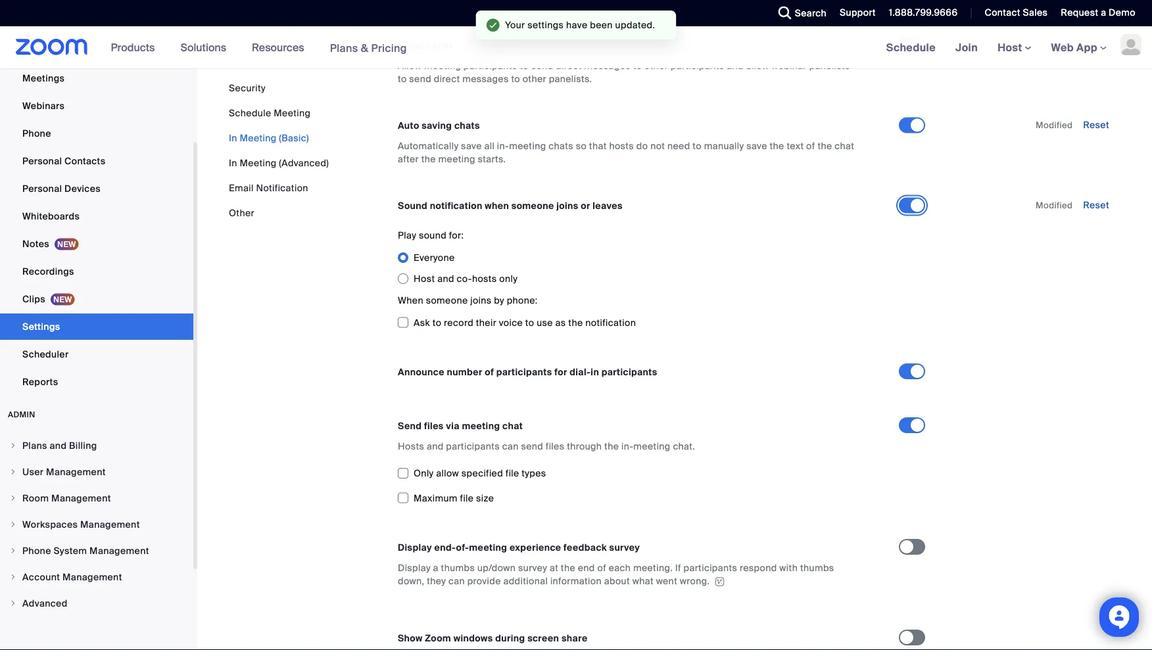 Task type: describe. For each thing, give the bounding box(es) containing it.
schedule meeting
[[229, 107, 311, 119]]

play sound for:
[[398, 229, 464, 242]]

plans and billing
[[22, 440, 97, 452]]

up/down
[[477, 562, 516, 574]]

management for account management
[[62, 571, 122, 583]]

went
[[656, 575, 677, 587]]

leaves
[[593, 200, 623, 212]]

webinars
[[22, 100, 65, 112]]

1 thumbs from the left
[[441, 562, 475, 574]]

recordings link
[[0, 258, 193, 285]]

in meeting (advanced) link
[[229, 157, 329, 169]]

auto saving chats
[[398, 120, 480, 132]]

maximum file size
[[414, 492, 494, 504]]

in for in meeting (basic)
[[229, 132, 237, 144]]

account management
[[22, 571, 122, 583]]

in meeting (basic)
[[229, 132, 309, 144]]

personal menu menu
[[0, 10, 193, 397]]

management for user management
[[46, 466, 106, 478]]

0 horizontal spatial messages
[[462, 73, 509, 85]]

pricing
[[371, 41, 407, 55]]

in for in meeting (advanced)
[[229, 157, 237, 169]]

allow
[[398, 60, 422, 72]]

survey inside display a thumbs up/down survey at the end of each meeting. if participants respond with thumbs down, they can provide additional information about what went wrong.
[[518, 562, 547, 574]]

allow inside allow meeting participants to send direct messages to other participants and allow webinar panelists to send direct messages to other panelists.
[[746, 60, 769, 72]]

through
[[567, 440, 602, 452]]

plans and billing menu item
[[0, 433, 193, 458]]

demo
[[1109, 7, 1136, 19]]

1 horizontal spatial survey
[[609, 542, 640, 554]]

after
[[398, 153, 419, 166]]

other link
[[229, 207, 254, 219]]

management for room management
[[51, 492, 111, 504]]

meetings link
[[0, 65, 193, 91]]

workspaces management
[[22, 519, 140, 531]]

security
[[229, 82, 266, 94]]

down,
[[398, 575, 425, 587]]

user
[[22, 466, 44, 478]]

private chat
[[398, 40, 453, 52]]

0 horizontal spatial chat
[[433, 40, 453, 52]]

advanced menu item
[[0, 591, 193, 616]]

a for request
[[1101, 7, 1106, 19]]

1 horizontal spatial someone
[[512, 200, 554, 212]]

and for host and co-hosts only
[[437, 273, 454, 285]]

play sound for: option group
[[398, 247, 899, 289]]

sales
[[1023, 7, 1048, 19]]

0 vertical spatial joins
[[557, 200, 579, 212]]

scheduler link
[[0, 341, 193, 368]]

each
[[609, 562, 631, 574]]

profile picture image
[[1121, 34, 1142, 55]]

of inside automatically save all in-meeting chats so that hosts do not need to manually save the text of the chat after the meeting starts.
[[806, 140, 815, 152]]

do
[[637, 140, 648, 152]]

whiteboards
[[22, 210, 80, 222]]

search button
[[769, 0, 830, 26]]

phone for phone
[[22, 127, 51, 139]]

have
[[566, 19, 588, 31]]

1 horizontal spatial notification
[[586, 317, 636, 329]]

1 vertical spatial allow
[[436, 468, 459, 480]]

everyone
[[414, 252, 455, 264]]

meeting for (advanced)
[[240, 157, 277, 169]]

0 horizontal spatial file
[[460, 492, 474, 504]]

settings link
[[0, 314, 193, 340]]

their
[[476, 317, 497, 329]]

display for display a thumbs up/down survey at the end of each meeting. if participants respond with thumbs down, they can provide additional information about what went wrong.
[[398, 562, 431, 574]]

only
[[414, 468, 434, 480]]

0 vertical spatial chats
[[454, 120, 480, 132]]

they
[[427, 575, 446, 587]]

reports link
[[0, 369, 193, 395]]

starts.
[[478, 153, 506, 166]]

plans for plans and billing
[[22, 440, 47, 452]]

1.888.799.9666 button up schedule link
[[889, 7, 958, 19]]

schedule meeting link
[[229, 107, 311, 119]]

right image for plans
[[9, 442, 17, 450]]

feedback
[[564, 542, 607, 554]]

automatically save all in-meeting chats so that hosts do not need to manually save the text of the chat after the meeting starts.
[[398, 140, 855, 166]]

host for host
[[998, 40, 1025, 54]]

schedule for schedule
[[886, 40, 936, 54]]

so
[[576, 140, 587, 152]]

all
[[484, 140, 495, 152]]

the down automatically
[[421, 153, 436, 166]]

display a thumbs up/down survey at the end of each meeting. if participants respond with thumbs down, they can provide additional information about what went wrong.
[[398, 562, 834, 587]]

1 vertical spatial someone
[[426, 295, 468, 307]]

chat inside automatically save all in-meeting chats so that hosts do not need to manually save the text of the chat after the meeting starts.
[[835, 140, 855, 152]]

schedule link
[[877, 26, 946, 68]]

during
[[495, 632, 525, 645]]

chat.
[[673, 440, 695, 452]]

modified for second reset button from the top
[[1036, 200, 1073, 211]]

right image
[[9, 574, 17, 581]]

plans for plans & pricing
[[330, 41, 358, 55]]

contact sales
[[985, 7, 1048, 19]]

for:
[[449, 229, 464, 242]]

in meeting (basic) link
[[229, 132, 309, 144]]

participants inside display a thumbs up/down survey at the end of each meeting. if participants respond with thumbs down, they can provide additional information about what went wrong.
[[684, 562, 737, 574]]

personal devices
[[22, 183, 101, 195]]

settings
[[528, 19, 564, 31]]

side navigation navigation
[[0, 10, 197, 650]]

1 vertical spatial send
[[409, 73, 431, 85]]

end-
[[434, 542, 456, 554]]

recordings
[[22, 265, 74, 278]]

send for chat
[[531, 60, 553, 72]]

your settings have been updated.
[[505, 19, 655, 31]]

hosts inside automatically save all in-meeting chats so that hosts do not need to manually save the text of the chat after the meeting starts.
[[609, 140, 634, 152]]

as
[[555, 317, 566, 329]]

announce
[[398, 366, 444, 378]]

panelists
[[809, 60, 850, 72]]

system
[[54, 545, 87, 557]]

the inside display a thumbs up/down survey at the end of each meeting. if participants respond with thumbs down, they can provide additional information about what went wrong.
[[561, 562, 575, 574]]

modified for 2nd reset button from the bottom
[[1036, 120, 1073, 131]]

host and co-hosts only
[[414, 273, 518, 285]]

announce number of participants for dial-in participants
[[398, 366, 657, 378]]

right image for room
[[9, 495, 17, 502]]

app
[[1077, 40, 1098, 54]]

can inside display a thumbs up/down survey at the end of each meeting. if participants respond with thumbs down, they can provide additional information about what went wrong.
[[449, 575, 465, 587]]

contacts
[[64, 155, 106, 167]]

request
[[1061, 7, 1099, 19]]

clips
[[22, 293, 45, 305]]

security link
[[229, 82, 266, 94]]

meetings
[[22, 72, 65, 84]]

email notification link
[[229, 182, 308, 194]]

advanced
[[22, 598, 68, 610]]

email notification
[[229, 182, 308, 194]]

0 vertical spatial files
[[424, 420, 444, 432]]

host button
[[998, 40, 1032, 54]]

record
[[444, 317, 474, 329]]

management for workspaces management
[[80, 519, 140, 531]]

personal for personal devices
[[22, 183, 62, 195]]

webinar
[[772, 60, 807, 72]]

contact
[[985, 7, 1021, 19]]

plans & pricing
[[330, 41, 407, 55]]

when
[[398, 295, 423, 307]]

management down workspaces management menu item
[[89, 545, 149, 557]]

meeting inside allow meeting participants to send direct messages to other participants and allow webinar panelists to send direct messages to other panelists.
[[424, 60, 461, 72]]

0 vertical spatial other
[[645, 60, 668, 72]]

need
[[668, 140, 690, 152]]

search
[[795, 7, 827, 19]]

information
[[550, 575, 602, 587]]

personal contacts link
[[0, 148, 193, 174]]

screen
[[528, 632, 559, 645]]

host for host and co-hosts only
[[414, 273, 435, 285]]



Task type: locate. For each thing, give the bounding box(es) containing it.
2 right image from the top
[[9, 468, 17, 476]]

schedule for schedule meeting
[[229, 107, 271, 119]]

can
[[502, 440, 519, 452], [449, 575, 465, 587]]

admin menu menu
[[0, 433, 193, 618]]

files left via
[[424, 420, 444, 432]]

management
[[46, 466, 106, 478], [51, 492, 111, 504], [80, 519, 140, 531], [89, 545, 149, 557], [62, 571, 122, 583]]

only allow specified file types
[[414, 468, 546, 480]]

devices
[[64, 183, 101, 195]]

0 horizontal spatial chats
[[454, 120, 480, 132]]

0 vertical spatial schedule
[[886, 40, 936, 54]]

right image inside user management menu item
[[9, 468, 17, 476]]

to inside automatically save all in-meeting chats so that hosts do not need to manually save the text of the chat after the meeting starts.
[[693, 140, 702, 152]]

of inside display a thumbs up/down survey at the end of each meeting. if participants respond with thumbs down, they can provide additional information about what went wrong.
[[597, 562, 606, 574]]

the right through
[[604, 440, 619, 452]]

joins left 'or'
[[557, 200, 579, 212]]

0 horizontal spatial in-
[[497, 140, 509, 152]]

1 horizontal spatial chats
[[549, 140, 573, 152]]

files
[[424, 420, 444, 432], [546, 440, 565, 452]]

meeting right all
[[509, 140, 546, 152]]

and left webinar
[[727, 60, 744, 72]]

1 vertical spatial direct
[[434, 73, 460, 85]]

1 phone from the top
[[22, 127, 51, 139]]

2 thumbs from the left
[[800, 562, 834, 574]]

2 vertical spatial chat
[[503, 420, 523, 432]]

room management menu item
[[0, 486, 193, 511]]

2 vertical spatial of
[[597, 562, 606, 574]]

and left co-
[[437, 273, 454, 285]]

other left panelists.
[[523, 73, 546, 85]]

chat up hosts and participants can send files through the in-meeting chat.
[[503, 420, 523, 432]]

account management menu item
[[0, 565, 193, 590]]

host down everyone
[[414, 273, 435, 285]]

hosts and participants can send files through the in-meeting chat.
[[398, 440, 695, 452]]

1.888.799.9666
[[889, 7, 958, 19]]

right image for workspaces
[[9, 521, 17, 529]]

1 save from the left
[[461, 140, 482, 152]]

1 horizontal spatial file
[[506, 468, 519, 480]]

2 vertical spatial meeting
[[240, 157, 277, 169]]

1 horizontal spatial schedule
[[886, 40, 936, 54]]

1 display from the top
[[398, 542, 432, 554]]

1 vertical spatial a
[[433, 562, 439, 574]]

1 vertical spatial meeting
[[240, 132, 277, 144]]

automatically
[[398, 140, 459, 152]]

phone system management menu item
[[0, 539, 193, 564]]

save left all
[[461, 140, 482, 152]]

3 right image from the top
[[9, 495, 17, 502]]

to
[[520, 60, 529, 72], [633, 60, 642, 72], [398, 73, 407, 85], [511, 73, 520, 85], [693, 140, 702, 152], [433, 317, 442, 329], [525, 317, 534, 329]]

1 horizontal spatial a
[[1101, 7, 1106, 19]]

meeting down automatically
[[438, 153, 475, 166]]

0 horizontal spatial thumbs
[[441, 562, 475, 574]]

1 vertical spatial reset
[[1083, 199, 1110, 212]]

1.888.799.9666 button up the join
[[879, 0, 961, 26]]

0 vertical spatial in-
[[497, 140, 509, 152]]

and right hosts
[[427, 440, 444, 452]]

support version for display end-of-meeting experience feedback survey image
[[713, 577, 726, 586]]

and inside allow meeting participants to send direct messages to other participants and allow webinar panelists to send direct messages to other panelists.
[[727, 60, 744, 72]]

1 vertical spatial in
[[229, 157, 237, 169]]

1 vertical spatial messages
[[462, 73, 509, 85]]

0 vertical spatial file
[[506, 468, 519, 480]]

if
[[675, 562, 681, 574]]

send up types
[[521, 440, 543, 452]]

additional
[[503, 575, 548, 587]]

0 vertical spatial someone
[[512, 200, 554, 212]]

participants
[[464, 60, 517, 72], [671, 60, 725, 72], [496, 366, 552, 378], [602, 366, 657, 378], [446, 440, 500, 452], [684, 562, 737, 574]]

4 right image from the top
[[9, 521, 17, 529]]

chats inside automatically save all in-meeting chats so that hosts do not need to manually save the text of the chat after the meeting starts.
[[549, 140, 573, 152]]

0 vertical spatial allow
[[746, 60, 769, 72]]

1 vertical spatial file
[[460, 492, 474, 504]]

display
[[398, 542, 432, 554], [398, 562, 431, 574]]

been
[[590, 19, 613, 31]]

1 horizontal spatial allow
[[746, 60, 769, 72]]

request a demo link
[[1051, 0, 1152, 26], [1061, 7, 1136, 19]]

co-
[[457, 273, 472, 285]]

schedule down security link
[[229, 107, 271, 119]]

0 horizontal spatial survey
[[518, 562, 547, 574]]

send up panelists.
[[531, 60, 553, 72]]

join link
[[946, 26, 988, 68]]

management up workspaces management at bottom left
[[51, 492, 111, 504]]

meetings navigation
[[877, 26, 1152, 69]]

and inside menu item
[[50, 440, 67, 452]]

at
[[550, 562, 558, 574]]

direct up panelists.
[[556, 60, 582, 72]]

phone inside "personal menu" menu
[[22, 127, 51, 139]]

the right at
[[561, 562, 575, 574]]

0 vertical spatial reset
[[1083, 119, 1110, 131]]

1 vertical spatial files
[[546, 440, 565, 452]]

0 vertical spatial a
[[1101, 7, 1106, 19]]

sound notification when someone joins or leaves
[[398, 200, 623, 212]]

(basic)
[[279, 132, 309, 144]]

plans left &
[[330, 41, 358, 55]]

personal inside personal contacts link
[[22, 155, 62, 167]]

hosts left only
[[472, 273, 497, 285]]

save right 'manually'
[[747, 140, 767, 152]]

someone up record
[[426, 295, 468, 307]]

1 horizontal spatial can
[[502, 440, 519, 452]]

2 save from the left
[[747, 140, 767, 152]]

1 horizontal spatial messages
[[584, 60, 631, 72]]

other down updated.
[[645, 60, 668, 72]]

5 right image from the top
[[9, 547, 17, 555]]

about
[[604, 575, 630, 587]]

sound
[[398, 200, 428, 212]]

plans inside plans and billing menu item
[[22, 440, 47, 452]]

2 phone from the top
[[22, 545, 51, 557]]

other
[[645, 60, 668, 72], [523, 73, 546, 85]]

right image inside plans and billing menu item
[[9, 442, 17, 450]]

in down schedule meeting
[[229, 132, 237, 144]]

1 horizontal spatial host
[[998, 40, 1025, 54]]

ask to record their voice to use as the notification
[[414, 317, 636, 329]]

meeting down schedule meeting link
[[240, 132, 277, 144]]

hosts left do
[[609, 140, 634, 152]]

share
[[562, 632, 588, 645]]

right image
[[9, 442, 17, 450], [9, 468, 17, 476], [9, 495, 17, 502], [9, 521, 17, 529], [9, 547, 17, 555], [9, 600, 17, 608]]

1 vertical spatial hosts
[[472, 273, 497, 285]]

0 horizontal spatial can
[[449, 575, 465, 587]]

plans & pricing link
[[330, 41, 407, 55], [330, 41, 407, 55]]

room
[[22, 492, 49, 504]]

0 vertical spatial modified
[[1036, 120, 1073, 131]]

join
[[956, 40, 978, 54]]

and inside play sound for: option group
[[437, 273, 454, 285]]

schedule inside menu bar
[[229, 107, 271, 119]]

1 vertical spatial joins
[[470, 295, 492, 307]]

0 horizontal spatial files
[[424, 420, 444, 432]]

end
[[578, 562, 595, 574]]

management down billing
[[46, 466, 106, 478]]

0 vertical spatial survey
[[609, 542, 640, 554]]

plans up user
[[22, 440, 47, 452]]

allow left webinar
[[746, 60, 769, 72]]

1 personal from the top
[[22, 155, 62, 167]]

of
[[806, 140, 815, 152], [485, 366, 494, 378], [597, 562, 606, 574]]

a up they on the left bottom of the page
[[433, 562, 439, 574]]

files left through
[[546, 440, 565, 452]]

host down the contact sales
[[998, 40, 1025, 54]]

file left types
[[506, 468, 519, 480]]

and for plans and billing
[[50, 440, 67, 452]]

0 horizontal spatial plans
[[22, 440, 47, 452]]

0 vertical spatial display
[[398, 542, 432, 554]]

in up email
[[229, 157, 237, 169]]

in
[[591, 366, 599, 378]]

allow
[[746, 60, 769, 72], [436, 468, 459, 480]]

not
[[651, 140, 665, 152]]

notes link
[[0, 231, 193, 257]]

0 vertical spatial plans
[[330, 41, 358, 55]]

2 vertical spatial send
[[521, 440, 543, 452]]

0 vertical spatial chat
[[433, 40, 453, 52]]

modified
[[1036, 120, 1073, 131], [1036, 200, 1073, 211]]

display left end-
[[398, 542, 432, 554]]

0 vertical spatial meeting
[[274, 107, 311, 119]]

0 horizontal spatial schedule
[[229, 107, 271, 119]]

1 horizontal spatial save
[[747, 140, 767, 152]]

notification up the for:
[[430, 200, 483, 212]]

notification right the as
[[586, 317, 636, 329]]

0 vertical spatial of
[[806, 140, 815, 152]]

1 vertical spatial survey
[[518, 562, 547, 574]]

personal up whiteboards on the left of the page
[[22, 183, 62, 195]]

meeting up (basic)
[[274, 107, 311, 119]]

file left size
[[460, 492, 474, 504]]

whiteboards link
[[0, 203, 193, 230]]

a left "demo"
[[1101, 7, 1106, 19]]

in- right through
[[622, 440, 634, 452]]

1 right image from the top
[[9, 442, 17, 450]]

panelists.
[[549, 73, 592, 85]]

in- right all
[[497, 140, 509, 152]]

number
[[447, 366, 483, 378]]

0 horizontal spatial notification
[[430, 200, 483, 212]]

1 horizontal spatial joins
[[557, 200, 579, 212]]

plans
[[330, 41, 358, 55], [22, 440, 47, 452]]

of right end
[[597, 562, 606, 574]]

1 horizontal spatial in-
[[622, 440, 634, 452]]

1 horizontal spatial thumbs
[[800, 562, 834, 574]]

right image for phone
[[9, 547, 17, 555]]

2 reset button from the top
[[1083, 199, 1110, 212]]

1 horizontal spatial chat
[[503, 420, 523, 432]]

success image
[[486, 18, 500, 32]]

&
[[361, 41, 369, 55]]

phone system management
[[22, 545, 149, 557]]

zoom
[[425, 632, 451, 645]]

1 vertical spatial of
[[485, 366, 494, 378]]

of right text
[[806, 140, 815, 152]]

2 display from the top
[[398, 562, 431, 574]]

survey up each
[[609, 542, 640, 554]]

right image down right icon
[[9, 600, 17, 608]]

only
[[499, 273, 518, 285]]

resources
[[252, 40, 304, 54]]

host inside "meetings" "navigation"
[[998, 40, 1025, 54]]

chat right text
[[835, 140, 855, 152]]

send
[[531, 60, 553, 72], [409, 73, 431, 85], [521, 440, 543, 452]]

what
[[632, 575, 654, 587]]

specified
[[462, 468, 503, 480]]

send for files
[[521, 440, 543, 452]]

0 horizontal spatial joins
[[470, 295, 492, 307]]

allow meeting participants to send direct messages to other participants and allow webinar panelists to send direct messages to other panelists.
[[398, 60, 850, 85]]

1 reset button from the top
[[1083, 119, 1110, 131]]

1 in from the top
[[229, 132, 237, 144]]

web
[[1051, 40, 1074, 54]]

1 vertical spatial can
[[449, 575, 465, 587]]

2 reset from the top
[[1083, 199, 1110, 212]]

in- inside automatically save all in-meeting chats so that hosts do not need to manually save the text of the chat after the meeting starts.
[[497, 140, 509, 152]]

right image up right icon
[[9, 547, 17, 555]]

1 vertical spatial schedule
[[229, 107, 271, 119]]

banner
[[0, 26, 1152, 69]]

1 vertical spatial reset button
[[1083, 199, 1110, 212]]

workspaces management menu item
[[0, 512, 193, 537]]

scheduler
[[22, 348, 69, 360]]

for
[[555, 366, 567, 378]]

1 vertical spatial modified
[[1036, 200, 1073, 211]]

someone right when
[[512, 200, 554, 212]]

a for display
[[433, 562, 439, 574]]

phone inside menu item
[[22, 545, 51, 557]]

products button
[[111, 26, 161, 68]]

schedule down '1.888.799.9666'
[[886, 40, 936, 54]]

the right the as
[[568, 317, 583, 329]]

0 horizontal spatial a
[[433, 562, 439, 574]]

1 horizontal spatial hosts
[[609, 140, 634, 152]]

dial-
[[570, 366, 591, 378]]

someone
[[512, 200, 554, 212], [426, 295, 468, 307]]

meeting down private chat
[[424, 60, 461, 72]]

0 vertical spatial can
[[502, 440, 519, 452]]

display up down,
[[398, 562, 431, 574]]

1 horizontal spatial direct
[[556, 60, 582, 72]]

right image inside advanced "menu item"
[[9, 600, 17, 608]]

phone for phone system management
[[22, 545, 51, 557]]

user management
[[22, 466, 106, 478]]

thumbs down of-
[[441, 562, 475, 574]]

menu bar
[[229, 82, 329, 220]]

right image for user
[[9, 468, 17, 476]]

zoom logo image
[[16, 39, 88, 55]]

0 horizontal spatial hosts
[[472, 273, 497, 285]]

when
[[485, 200, 509, 212]]

1 vertical spatial display
[[398, 562, 431, 574]]

0 vertical spatial in
[[229, 132, 237, 144]]

right image inside workspaces management menu item
[[9, 521, 17, 529]]

thumbs right with
[[800, 562, 834, 574]]

2 personal from the top
[[22, 183, 62, 195]]

survey
[[609, 542, 640, 554], [518, 562, 547, 574]]

meeting left chat.
[[634, 440, 671, 452]]

show zoom windows during screen share
[[398, 632, 588, 645]]

display inside display a thumbs up/down survey at the end of each meeting. if participants respond with thumbs down, they can provide additional information about what went wrong.
[[398, 562, 431, 574]]

request a demo
[[1061, 7, 1136, 19]]

types
[[522, 468, 546, 480]]

of-
[[456, 542, 469, 554]]

solutions
[[180, 40, 226, 54]]

phone up the "account"
[[22, 545, 51, 557]]

6 right image from the top
[[9, 600, 17, 608]]

meeting.
[[633, 562, 673, 574]]

meeting up up/down
[[469, 542, 507, 554]]

joins left the by
[[470, 295, 492, 307]]

management down the room management menu item
[[80, 519, 140, 531]]

meeting right via
[[462, 420, 500, 432]]

1 vertical spatial plans
[[22, 440, 47, 452]]

right image left the room
[[9, 495, 17, 502]]

in-
[[497, 140, 509, 152], [622, 440, 634, 452]]

play
[[398, 229, 416, 242]]

can right they on the left bottom of the page
[[449, 575, 465, 587]]

the right text
[[818, 140, 832, 152]]

when someone joins by phone:
[[398, 295, 538, 307]]

1 vertical spatial notification
[[586, 317, 636, 329]]

0 vertical spatial personal
[[22, 155, 62, 167]]

a inside display a thumbs up/down survey at the end of each meeting. if participants respond with thumbs down, they can provide additional information about what went wrong.
[[433, 562, 439, 574]]

save
[[461, 140, 482, 152], [747, 140, 767, 152]]

product information navigation
[[101, 26, 417, 69]]

right image left 'workspaces'
[[9, 521, 17, 529]]

and for hosts and participants can send files through the in-meeting chat.
[[427, 440, 444, 452]]

phone:
[[507, 295, 538, 307]]

and left billing
[[50, 440, 67, 452]]

1 horizontal spatial of
[[597, 562, 606, 574]]

1 vertical spatial personal
[[22, 183, 62, 195]]

2 horizontal spatial of
[[806, 140, 815, 152]]

display for display end-of-meeting experience feedback survey
[[398, 542, 432, 554]]

1 vertical spatial chat
[[835, 140, 855, 152]]

hosts inside play sound for: option group
[[472, 273, 497, 285]]

schedule inside "meetings" "navigation"
[[886, 40, 936, 54]]

display end-of-meeting experience feedback survey
[[398, 542, 640, 554]]

updated.
[[615, 19, 655, 31]]

0 vertical spatial direct
[[556, 60, 582, 72]]

allow right only in the bottom left of the page
[[436, 468, 459, 480]]

respond
[[740, 562, 777, 574]]

0 horizontal spatial of
[[485, 366, 494, 378]]

meeting for (basic)
[[240, 132, 277, 144]]

menu bar containing security
[[229, 82, 329, 220]]

display a thumbs up/down survey at the end of each meeting. if participants respond with thumbs down, they can provide additional information about what went wrong. application
[[398, 562, 858, 588]]

right image left user
[[9, 468, 17, 476]]

chats left so
[[549, 140, 573, 152]]

0 vertical spatial host
[[998, 40, 1025, 54]]

0 horizontal spatial direct
[[434, 73, 460, 85]]

0 vertical spatial messages
[[584, 60, 631, 72]]

1 horizontal spatial other
[[645, 60, 668, 72]]

products
[[111, 40, 155, 54]]

1 horizontal spatial plans
[[330, 41, 358, 55]]

chats right saving
[[454, 120, 480, 132]]

0 vertical spatial phone
[[22, 127, 51, 139]]

right image inside the room management menu item
[[9, 495, 17, 502]]

user management menu item
[[0, 460, 193, 485]]

phone down webinars
[[22, 127, 51, 139]]

in meeting (advanced)
[[229, 157, 329, 169]]

plans inside product information navigation
[[330, 41, 358, 55]]

messages down success icon
[[462, 73, 509, 85]]

account
[[22, 571, 60, 583]]

messages
[[584, 60, 631, 72], [462, 73, 509, 85]]

0 horizontal spatial save
[[461, 140, 482, 152]]

meeting up email notification
[[240, 157, 277, 169]]

1 reset from the top
[[1083, 119, 1110, 131]]

right image inside phone system management menu item
[[9, 547, 17, 555]]

0 horizontal spatial other
[[523, 73, 546, 85]]

banner containing products
[[0, 26, 1152, 69]]

0 vertical spatial hosts
[[609, 140, 634, 152]]

0 vertical spatial notification
[[430, 200, 483, 212]]

host inside play sound for: option group
[[414, 273, 435, 285]]

webinars link
[[0, 93, 193, 119]]

messages up panelists.
[[584, 60, 631, 72]]

chat right private
[[433, 40, 453, 52]]

2 modified from the top
[[1036, 200, 1073, 211]]

2 in from the top
[[229, 157, 237, 169]]

personal for personal contacts
[[22, 155, 62, 167]]

notification
[[430, 200, 483, 212], [586, 317, 636, 329]]

1 vertical spatial chats
[[549, 140, 573, 152]]

of right number at the bottom
[[485, 366, 494, 378]]

other
[[229, 207, 254, 219]]

survey up additional
[[518, 562, 547, 574]]

web app
[[1051, 40, 1098, 54]]

1 vertical spatial other
[[523, 73, 546, 85]]

private
[[398, 40, 430, 52]]

direct down private chat
[[434, 73, 460, 85]]

hosts
[[609, 140, 634, 152], [472, 273, 497, 285]]

send down allow
[[409, 73, 431, 85]]

2 horizontal spatial chat
[[835, 140, 855, 152]]

0 vertical spatial send
[[531, 60, 553, 72]]

1 modified from the top
[[1036, 120, 1073, 131]]

personal up personal devices
[[22, 155, 62, 167]]

can up specified
[[502, 440, 519, 452]]

right image down the admin
[[9, 442, 17, 450]]

billing
[[69, 440, 97, 452]]

management down phone system management menu item
[[62, 571, 122, 583]]

send
[[398, 420, 422, 432]]

hosts
[[398, 440, 424, 452]]

0 horizontal spatial someone
[[426, 295, 468, 307]]

the left text
[[770, 140, 784, 152]]



Task type: vqa. For each thing, say whether or not it's contained in the screenshot.
THEIR
yes



